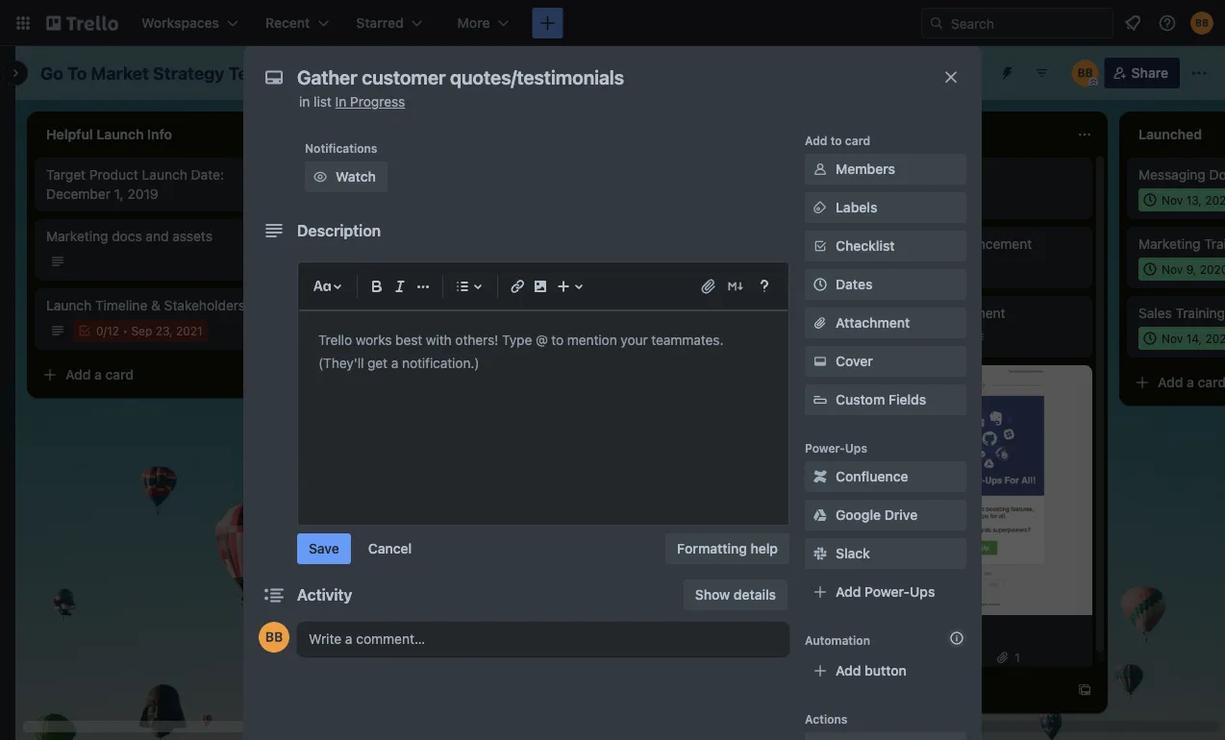 Task type: locate. For each thing, give the bounding box(es) containing it.
0 vertical spatial power-
[[805, 441, 845, 455]]

0 horizontal spatial on
[[441, 167, 457, 183]]

sm image inside checklist link
[[811, 237, 830, 256]]

3 nov from the top
[[1162, 332, 1183, 345]]

power- up confluence
[[805, 441, 845, 455]]

assets
[[172, 228, 212, 244]]

0 vertical spatial /
[[350, 282, 353, 295]]

jul inside option
[[889, 651, 905, 665]]

bob builder (bobbuilder40) image
[[1191, 12, 1214, 35], [1072, 60, 1099, 87], [259, 622, 290, 653]]

a
[[368, 325, 375, 340], [94, 367, 102, 383]]

23, right sep
[[155, 324, 173, 338]]

add a card for the topmost add a card button
[[339, 325, 407, 340]]

lists image
[[451, 275, 474, 298]]

1 horizontal spatial add a card button
[[308, 317, 523, 348]]

assorted
[[368, 236, 423, 252]]

2 horizontal spatial card
[[845, 134, 871, 147]]

0 horizontal spatial create from template… image
[[531, 325, 546, 340]]

sales training link
[[1139, 304, 1225, 323]]

nov left the 14, on the top right of the page
[[1162, 332, 1183, 345]]

0 vertical spatial 0
[[342, 282, 350, 295]]

nov for sales
[[1162, 332, 1183, 345]]

jul
[[889, 263, 905, 276], [889, 332, 905, 345], [889, 651, 905, 665]]

on right "issue"
[[441, 167, 457, 183]]

marketing up nov 9, 2020 option
[[1139, 236, 1201, 252]]

0 horizontal spatial add a card button
[[35, 360, 250, 391]]

1 horizontal spatial add a card
[[339, 325, 407, 340]]

a down 0 / 12 • sep 23, 2021
[[94, 367, 102, 383]]

/ for 12
[[103, 324, 107, 338]]

0 horizontal spatial 0
[[96, 324, 103, 338]]

description
[[297, 222, 381, 240]]

2020 inside checkbox
[[928, 332, 957, 345]]

1 horizontal spatial 0
[[342, 282, 350, 295]]

messaging
[[1139, 167, 1206, 183]]

custom fields button
[[805, 391, 967, 410]]

sm image for labels
[[811, 198, 830, 217]]

23, down in-app announcement
[[908, 332, 925, 345]]

sales training
[[1139, 305, 1225, 321]]

1 202 from the top
[[1205, 193, 1225, 207]]

on inside update assorted references on existing marketing pages
[[496, 236, 512, 252]]

1 horizontal spatial 23,
[[908, 332, 925, 345]]

0 horizontal spatial a
[[94, 367, 102, 383]]

card right to
[[845, 134, 871, 147]]

labels
[[836, 200, 878, 215]]

on right references on the top left of page
[[496, 236, 512, 252]]

add a card down bold ⌘b icon in the left top of the page
[[339, 325, 407, 340]]

1 horizontal spatial ups
[[910, 584, 935, 600]]

sm image
[[811, 160, 830, 179], [811, 506, 830, 525], [811, 544, 830, 564]]

0 for 0 / 3
[[342, 282, 350, 295]]

post
[[897, 236, 925, 252]]

1 vertical spatial /
[[103, 324, 107, 338]]

card
[[845, 134, 871, 147], [379, 325, 407, 340], [105, 367, 134, 383]]

0 vertical spatial sm image
[[811, 160, 830, 179]]

1 vertical spatial add a card button
[[35, 360, 250, 391]]

2 jul from the top
[[889, 332, 905, 345]]

power- inside the add power-ups link
[[865, 584, 910, 600]]

1 horizontal spatial on
[[496, 236, 512, 252]]

add a card down 12
[[65, 367, 134, 383]]

announcement
[[938, 236, 1032, 252], [912, 305, 1006, 321]]

1 vertical spatial 202
[[1206, 332, 1225, 345]]

1 vertical spatial card
[[379, 325, 407, 340]]

2020 right 19,
[[927, 263, 955, 276]]

nov
[[1162, 193, 1183, 207], [1162, 263, 1183, 276], [1162, 332, 1183, 345]]

attach and insert link image
[[699, 277, 718, 296]]

1 vertical spatial nov
[[1162, 263, 1183, 276]]

sm image left cover
[[811, 352, 830, 371]]

marketing down december at the top of page
[[46, 228, 108, 244]]

messaging do link
[[1139, 165, 1225, 185]]

sm image left labels
[[811, 198, 830, 217]]

board button
[[388, 58, 491, 88]]

0 vertical spatial bob builder (bobbuilder40) image
[[1191, 12, 1214, 35]]

jul for newsletter
[[889, 651, 905, 665]]

sm image left google
[[811, 506, 830, 525]]

sm image for checklist
[[811, 237, 830, 256]]

card for the bottommost add a card button
[[105, 367, 134, 383]]

slack
[[836, 546, 870, 562]]

custom
[[836, 392, 885, 408]]

jul down app at the right of page
[[889, 332, 905, 345]]

1 horizontal spatial card
[[379, 325, 407, 340]]

Board name text field
[[31, 58, 315, 88]]

checklist
[[836, 238, 895, 254]]

0 horizontal spatial marketing
[[46, 228, 108, 244]]

2020 right 21,
[[932, 193, 960, 207]]

social promotion
[[866, 167, 970, 183]]

nov left 9,
[[1162, 263, 1183, 276]]

sm image inside cover link
[[811, 352, 830, 371]]

Main content area, start typing to enter text. text field
[[318, 329, 769, 375]]

power ups image
[[965, 65, 981, 81]]

launch inside target product launch date: december 1, 2019
[[142, 167, 187, 183]]

1 vertical spatial announcement
[[912, 305, 1006, 321]]

create from template… image left checklist
[[804, 229, 819, 244]]

in-app announcement link
[[866, 304, 1081, 323]]

card down italic ⌘i icon
[[379, 325, 407, 340]]

update assorted references on existing marketing pages
[[319, 236, 512, 271]]

bold ⌘b image
[[365, 275, 389, 298]]

2020
[[932, 193, 960, 207], [927, 263, 955, 276], [1200, 263, 1225, 276], [928, 332, 957, 345], [927, 651, 955, 665]]

2 vertical spatial card
[[105, 367, 134, 383]]

jul left 31,
[[889, 651, 905, 665]]

202 for training
[[1206, 332, 1225, 345]]

0 / 3
[[342, 282, 360, 295]]

add a card for the bottommost add a card button
[[65, 367, 134, 383]]

sm image inside members link
[[811, 160, 830, 179]]

marketing for marketing trai
[[1139, 236, 1201, 252]]

a for the topmost add a card button
[[368, 325, 375, 340]]

0 vertical spatial card
[[845, 134, 871, 147]]

Nov 13, 202 checkbox
[[1139, 189, 1225, 212]]

Jul 23, 2020 checkbox
[[866, 327, 963, 350]]

2 vertical spatial bob builder (bobbuilder40) image
[[259, 622, 290, 653]]

sm image left watch
[[311, 167, 330, 187]]

activity
[[297, 586, 352, 605]]

create from template… image down image
[[531, 325, 546, 340]]

go to market strategy template
[[40, 63, 305, 83]]

add a card
[[339, 325, 407, 340], [65, 367, 134, 383]]

0 vertical spatial a
[[368, 325, 375, 340]]

2020 right 31,
[[927, 651, 955, 665]]

training
[[1176, 305, 1225, 321]]

Nov 14, 202 checkbox
[[1139, 327, 1225, 350]]

power-
[[805, 441, 845, 455], [865, 584, 910, 600]]

create from template… image
[[804, 229, 819, 244], [531, 325, 546, 340]]

1 horizontal spatial marketing
[[371, 255, 433, 271]]

stakeholders
[[164, 298, 245, 314]]

1 jul from the top
[[889, 263, 905, 276]]

1 sm image from the top
[[811, 160, 830, 179]]

aug
[[889, 193, 910, 207]]

sm image left slack
[[811, 544, 830, 564]]

help
[[751, 541, 778, 557]]

3 jul from the top
[[889, 651, 905, 665]]

open help dialog image
[[753, 275, 776, 298]]

nov left 13, on the top right
[[1162, 193, 1183, 207]]

0 horizontal spatial ups
[[845, 441, 868, 455]]

social
[[866, 167, 903, 183]]

&
[[151, 298, 161, 314]]

target product launch date: december 1, 2019 link
[[46, 165, 269, 204]]

actions
[[805, 713, 848, 726]]

sm image down power-ups at right
[[811, 467, 830, 487]]

1 vertical spatial jul
[[889, 332, 905, 345]]

1 horizontal spatial power-
[[865, 584, 910, 600]]

alignment
[[341, 167, 402, 183]]

2 nov from the top
[[1162, 263, 1183, 276]]

0 horizontal spatial add a card
[[65, 367, 134, 383]]

save button
[[297, 534, 351, 565]]

sm image inside "labels" link
[[811, 198, 830, 217]]

2 vertical spatial jul
[[889, 651, 905, 665]]

12
[[107, 324, 119, 338]]

2020 inside checkbox
[[932, 193, 960, 207]]

2020 down in-app announcement
[[928, 332, 957, 345]]

docs
[[112, 228, 142, 244]]

sm image down add to card on the right top of the page
[[811, 160, 830, 179]]

in
[[335, 94, 347, 110]]

launch left "timeline"
[[46, 298, 92, 314]]

0 vertical spatial add a card
[[339, 325, 407, 340]]

0 vertical spatial 202
[[1205, 193, 1225, 207]]

ups up email newsletter
[[910, 584, 935, 600]]

target product launch date: december 1, 2019
[[46, 167, 224, 202]]

marketing trai
[[1139, 236, 1225, 252]]

1 vertical spatial on
[[496, 236, 512, 252]]

1 horizontal spatial a
[[368, 325, 375, 340]]

on inside "link"
[[441, 167, 457, 183]]

1 horizontal spatial create from template… image
[[804, 229, 819, 244]]

target
[[46, 167, 86, 183]]

0 vertical spatial launch
[[142, 167, 187, 183]]

2020 for app
[[928, 332, 957, 345]]

0 horizontal spatial card
[[105, 367, 134, 383]]

labels link
[[805, 192, 967, 223]]

sm image inside watch button
[[311, 167, 330, 187]]

marketing
[[46, 228, 108, 244], [1139, 236, 1201, 252], [371, 255, 433, 271]]

Jul 19, 2020 checkbox
[[866, 258, 961, 281]]

checklist link
[[805, 231, 967, 262]]

Search field
[[945, 9, 1113, 38]]

card down •
[[105, 367, 134, 383]]

add to card
[[805, 134, 871, 147]]

add a card button
[[308, 317, 523, 348], [35, 360, 250, 391]]

jul left 19,
[[889, 263, 905, 276]]

ups
[[845, 441, 868, 455], [910, 584, 935, 600]]

1 vertical spatial add a card
[[65, 367, 134, 383]]

2020 for promotion
[[932, 193, 960, 207]]

1 vertical spatial 0
[[96, 324, 103, 338]]

text styles image
[[311, 275, 334, 298]]

2020 inside option
[[927, 651, 955, 665]]

formatting
[[677, 541, 747, 557]]

3 sm image from the top
[[811, 544, 830, 564]]

Nov 9, 2020 checkbox
[[1139, 258, 1225, 281]]

share
[[1132, 65, 1169, 81]]

sm image left checklist
[[811, 237, 830, 256]]

email newsletter link
[[866, 623, 1081, 643]]

1 horizontal spatial launch
[[142, 167, 187, 183]]

power- up email
[[865, 584, 910, 600]]

add a card button down more formatting image
[[308, 317, 523, 348]]

marketing down the assorted
[[371, 255, 433, 271]]

2020 right 9,
[[1200, 263, 1225, 276]]

a down bold ⌘b icon in the left top of the page
[[368, 325, 375, 340]]

announcement right "-"
[[938, 236, 1032, 252]]

launch
[[142, 167, 187, 183], [46, 298, 92, 314]]

2021
[[176, 324, 203, 338]]

go
[[40, 63, 63, 83]]

0 vertical spatial create from template… image
[[804, 229, 819, 244]]

search image
[[929, 15, 945, 31]]

2 202 from the top
[[1206, 332, 1225, 345]]

1 nov from the top
[[1162, 193, 1183, 207]]

jul inside checkbox
[[889, 332, 905, 345]]

/ left •
[[103, 324, 107, 338]]

1 vertical spatial bob builder (bobbuilder40) image
[[1072, 60, 1099, 87]]

0 vertical spatial on
[[441, 167, 457, 183]]

0
[[342, 282, 350, 295], [96, 324, 103, 338]]

0 horizontal spatial launch
[[46, 298, 92, 314]]

1 vertical spatial power-
[[865, 584, 910, 600]]

1 vertical spatial launch
[[46, 298, 92, 314]]

1 horizontal spatial /
[[350, 282, 353, 295]]

add power-ups
[[836, 584, 935, 600]]

card for the topmost add a card button
[[379, 325, 407, 340]]

members
[[836, 161, 895, 177]]

0 horizontal spatial /
[[103, 324, 107, 338]]

fix alignment issue on /pricing
[[319, 167, 507, 183]]

cover link
[[805, 346, 967, 377]]

0 vertical spatial nov
[[1162, 193, 1183, 207]]

0 horizontal spatial power-
[[805, 441, 845, 455]]

sm image for slack
[[811, 544, 830, 564]]

announcement up jul 23, 2020
[[912, 305, 1006, 321]]

jul inside option
[[889, 263, 905, 276]]

2 horizontal spatial bob builder (bobbuilder40) image
[[1191, 12, 1214, 35]]

nov inside option
[[1162, 263, 1183, 276]]

1 vertical spatial a
[[94, 367, 102, 383]]

13,
[[1187, 193, 1202, 207]]

1 vertical spatial sm image
[[811, 506, 830, 525]]

0 left '3' at the left of the page
[[342, 282, 350, 295]]

0 vertical spatial jul
[[889, 263, 905, 276]]

primary element
[[0, 0, 1225, 46]]

2 horizontal spatial marketing
[[1139, 236, 1201, 252]]

2 vertical spatial sm image
[[811, 544, 830, 564]]

/ left bold ⌘b icon in the left top of the page
[[350, 282, 353, 295]]

2 sm image from the top
[[811, 506, 830, 525]]

open information menu image
[[1158, 13, 1177, 33]]

launch up 2019
[[142, 167, 187, 183]]

add a card button down sep
[[35, 360, 250, 391]]

promotion
[[907, 167, 970, 183]]

ups up confluence
[[845, 441, 868, 455]]

None text field
[[288, 60, 922, 94]]

in
[[299, 94, 310, 110]]

Jul 31, 2020 checkbox
[[866, 646, 961, 669]]

2 vertical spatial nov
[[1162, 332, 1183, 345]]

202 right the 14, on the top right of the page
[[1206, 332, 1225, 345]]

button
[[865, 663, 907, 679]]

202 right 13, on the top right
[[1205, 193, 1225, 207]]

power-ups
[[805, 441, 868, 455]]

0 vertical spatial announcement
[[938, 236, 1032, 252]]

announcement inside blog post - announcement link
[[938, 236, 1032, 252]]

/pricing
[[460, 167, 507, 183]]

sm image
[[311, 167, 330, 187], [811, 198, 830, 217], [811, 237, 830, 256], [811, 352, 830, 371], [811, 467, 830, 487]]

0 left 12
[[96, 324, 103, 338]]

9,
[[1187, 263, 1197, 276]]



Task type: vqa. For each thing, say whether or not it's contained in the screenshot.
Company Overview link
no



Task type: describe. For each thing, give the bounding box(es) containing it.
update assorted references on existing marketing pages link
[[319, 235, 542, 273]]

1,
[[114, 186, 124, 202]]

21,
[[913, 193, 929, 207]]

202 for do
[[1205, 193, 1225, 207]]

drive
[[885, 507, 918, 523]]

switch to… image
[[13, 13, 33, 33]]

more formatting image
[[412, 275, 435, 298]]

2019
[[127, 186, 158, 202]]

timeline
[[95, 298, 147, 314]]

marketing inside update assorted references on existing marketing pages
[[371, 255, 433, 271]]

sm image for google drive
[[811, 506, 830, 525]]

cancel button
[[357, 534, 423, 565]]

app
[[883, 305, 908, 321]]

workspace visible image
[[361, 65, 376, 81]]

progress
[[350, 94, 405, 110]]

jul for app
[[889, 332, 905, 345]]

messaging do
[[1139, 167, 1225, 183]]

0 vertical spatial ups
[[845, 441, 868, 455]]

sm image for confluence
[[811, 467, 830, 487]]

1 vertical spatial ups
[[910, 584, 935, 600]]

1 vertical spatial create from template… image
[[531, 325, 546, 340]]

sales
[[1139, 305, 1172, 321]]

on for issue
[[441, 167, 457, 183]]

2020 for post
[[927, 263, 955, 276]]

watch button
[[305, 162, 387, 192]]

formatting help link
[[666, 534, 790, 565]]

nov 13, 202
[[1162, 193, 1225, 207]]

sep
[[131, 324, 152, 338]]

add power-ups link
[[805, 577, 967, 608]]

sm image for cover
[[811, 352, 830, 371]]

star or unstar board image
[[326, 65, 342, 81]]

trai
[[1204, 236, 1225, 252]]

pages
[[437, 255, 474, 271]]

editor toolbar toolbar
[[307, 271, 780, 302]]

share button
[[1105, 58, 1180, 88]]

show details
[[695, 587, 776, 603]]

dates button
[[805, 269, 967, 300]]

details
[[734, 587, 776, 603]]

1
[[1015, 651, 1020, 665]]

launch timeline & stakeholders link
[[46, 296, 269, 315]]

Aug 21, 2020 checkbox
[[866, 189, 966, 212]]

/ for 3
[[350, 282, 353, 295]]

view markdown image
[[726, 277, 745, 296]]

image image
[[529, 275, 552, 298]]

google
[[836, 507, 881, 523]]

sm image for members
[[811, 160, 830, 179]]

in-app announcement
[[866, 305, 1006, 321]]

product
[[89, 167, 138, 183]]

create from template… image
[[1077, 683, 1093, 698]]

and
[[146, 228, 169, 244]]

email newsletter
[[866, 625, 970, 641]]

marketing for marketing docs and assets
[[46, 228, 108, 244]]

link image
[[506, 275, 529, 298]]

0 notifications image
[[1121, 12, 1145, 35]]

nov for messaging
[[1162, 193, 1183, 207]]

strategy
[[153, 63, 225, 83]]

0 horizontal spatial bob builder (bobbuilder40) image
[[259, 622, 290, 653]]

market
[[91, 63, 149, 83]]

14,
[[1187, 332, 1202, 345]]

nov for marketing
[[1162, 263, 1183, 276]]

launch inside launch timeline & stakeholders link
[[46, 298, 92, 314]]

to
[[831, 134, 842, 147]]

show details link
[[684, 580, 788, 611]]

0 horizontal spatial 23,
[[155, 324, 173, 338]]

email
[[866, 625, 899, 641]]

31,
[[908, 651, 924, 665]]

watch
[[336, 169, 376, 185]]

a for the bottommost add a card button
[[94, 367, 102, 383]]

0 vertical spatial add a card button
[[308, 317, 523, 348]]

jul 23, 2020
[[889, 332, 957, 345]]

fix
[[319, 167, 337, 183]]

attachment
[[836, 315, 910, 331]]

attachment button
[[805, 308, 967, 339]]

custom fields
[[836, 392, 926, 408]]

1 horizontal spatial bob builder (bobbuilder40) image
[[1072, 60, 1099, 87]]

-
[[928, 236, 934, 252]]

board
[[421, 65, 458, 81]]

2020 for newsletter
[[927, 651, 955, 665]]

notifications
[[305, 141, 377, 155]]

jul for post
[[889, 263, 905, 276]]

add button
[[836, 663, 907, 679]]

in-
[[866, 305, 883, 321]]

references
[[426, 236, 492, 252]]

dates
[[836, 277, 873, 292]]

do
[[1210, 167, 1225, 183]]

create board or workspace image
[[538, 13, 557, 33]]

on for references
[[496, 236, 512, 252]]

date:
[[191, 167, 224, 183]]

show menu image
[[1190, 63, 1209, 83]]

sm image for watch
[[311, 167, 330, 187]]

Write a comment text field
[[297, 622, 790, 657]]

update
[[319, 236, 365, 252]]

•
[[123, 324, 128, 338]]

show
[[695, 587, 730, 603]]

2020 for trai
[[1200, 263, 1225, 276]]

23, inside checkbox
[[908, 332, 925, 345]]

list
[[314, 94, 332, 110]]

to
[[67, 63, 87, 83]]

nov 14, 202
[[1162, 332, 1225, 345]]

cancel
[[368, 541, 412, 557]]

announcement inside "in-app announcement" link
[[912, 305, 1006, 321]]

blog post - announcement link
[[866, 235, 1081, 254]]

confluence
[[836, 469, 909, 485]]

save
[[309, 541, 339, 557]]

template
[[229, 63, 305, 83]]

blog post - announcement
[[866, 236, 1032, 252]]

italic ⌘i image
[[389, 275, 412, 298]]

marketing docs and assets link
[[46, 227, 269, 246]]

google drive
[[836, 507, 918, 523]]

fields
[[889, 392, 926, 408]]

0 for 0 / 12 • sep 23, 2021
[[96, 324, 103, 338]]

cover
[[836, 353, 873, 369]]

bob builder (bobbuilder40) image inside primary element
[[1191, 12, 1214, 35]]

jul 19, 2020
[[889, 263, 955, 276]]



